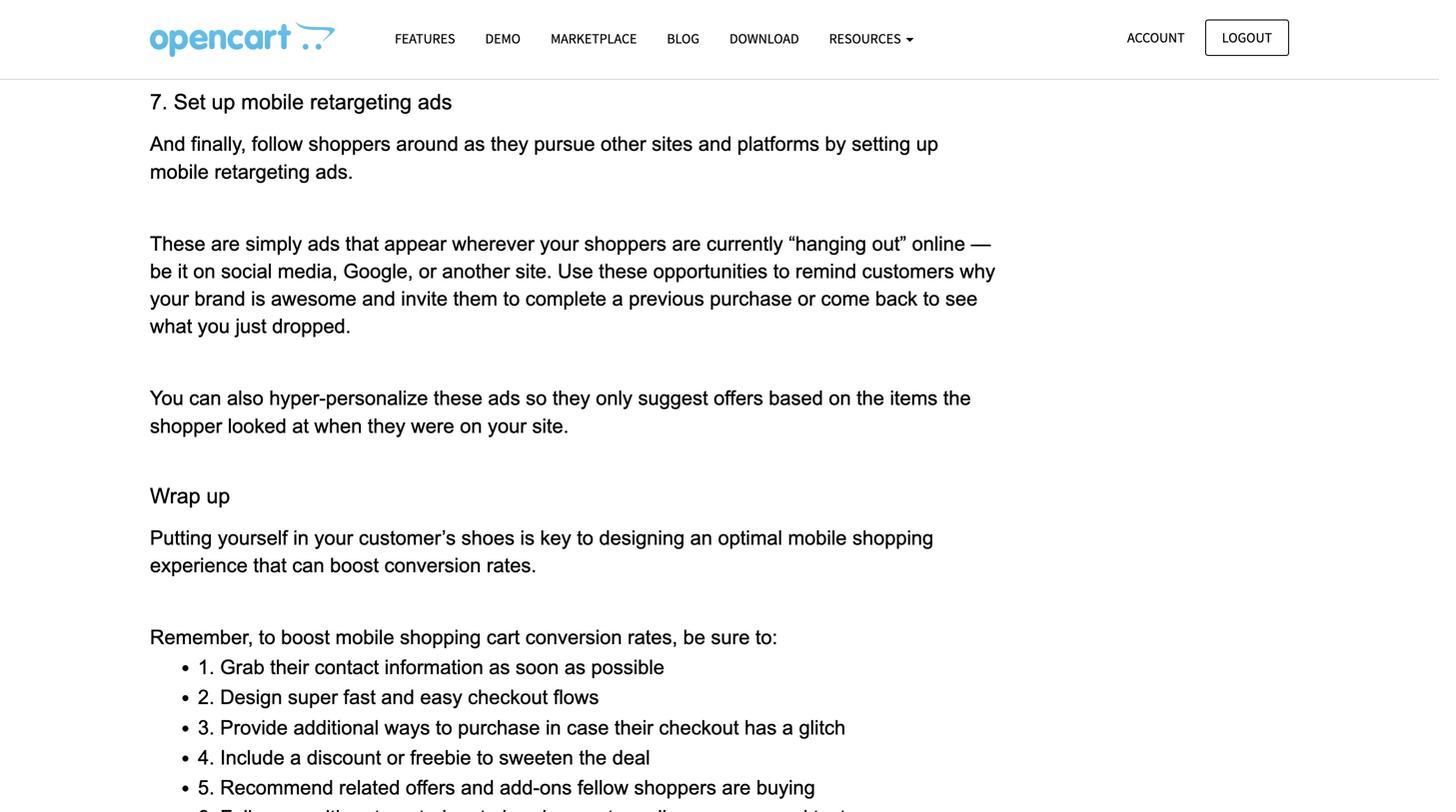 Task type: vqa. For each thing, say whether or not it's contained in the screenshot.
and in Use social proof to help customers build trust and get excited about completing their purchases.
yes



Task type: describe. For each thing, give the bounding box(es) containing it.
is inside these are simply ads that appear wherever your shoppers are currently "hanging out" online — be it on social media, google, or another site. use these opportunities to remind customers why your brand is awesome and invite them to complete a previous purchase or come back to see what you just dropped.
[[251, 288, 265, 310]]

platforms
[[737, 133, 819, 155]]

online
[[912, 233, 965, 255]]

previous
[[629, 288, 704, 310]]

as for around
[[464, 133, 485, 155]]

customers inside use social proof to help customers build trust and get excited about completing their purchases.
[[446, 0, 538, 16]]

site. inside you can also hyper-personalize these ads so they only suggest offers based on the items the shopper looked at when they were on your site.
[[532, 415, 569, 437]]

follow
[[252, 133, 303, 155]]

0 horizontal spatial are
[[211, 233, 240, 255]]

use social proof to help customers build trust and get excited about completing their purchases.
[[150, 0, 979, 43]]

finally,
[[191, 133, 246, 155]]

to:
[[755, 627, 778, 649]]

ads inside these are simply ads that appear wherever your shoppers are currently "hanging out" online — be it on social media, google, or another site. use these opportunities to remind customers why your brand is awesome and invite them to complete a previous purchase or come back to see what you just dropped.
[[308, 233, 340, 255]]

customers inside these are simply ads that appear wherever your shoppers are currently "hanging out" online — be it on social media, google, or another site. use these opportunities to remind customers why your brand is awesome and invite them to complete a previous purchase or come back to see what you just dropped.
[[862, 260, 954, 282]]

sweeten
[[499, 747, 573, 769]]

—
[[971, 233, 991, 255]]

to left see
[[923, 288, 940, 310]]

these are simply ads that appear wherever your shoppers are currently "hanging out" online — be it on social media, google, or another site. use these opportunities to remind customers why your brand is awesome and invite them to complete a previous purchase or come back to see what you just dropped.
[[150, 233, 1001, 337]]

you can also hyper-personalize these ads so they only suggest offers based on the items the shopper looked at when they were on your site.
[[150, 387, 977, 437]]

sure
[[711, 627, 750, 649]]

shopping inside putting yourself in your customer's shoes is key to designing an optimal mobile shopping experience that can boost conversion rates.
[[852, 527, 934, 549]]

and inside and finally, follow shoppers around as they pursue other sites and platforms by setting up mobile retargeting ads.
[[698, 133, 732, 155]]

0 horizontal spatial shopping
[[400, 627, 481, 649]]

looked
[[228, 415, 287, 437]]

remind
[[795, 260, 857, 282]]

around
[[396, 133, 458, 155]]

1 horizontal spatial be
[[683, 627, 705, 649]]

blog
[[667, 29, 700, 47]]

they inside and finally, follow shoppers around as they pursue other sites and platforms by setting up mobile retargeting ads.
[[491, 133, 528, 155]]

include
[[220, 747, 285, 769]]

also
[[227, 387, 264, 409]]

1 vertical spatial on
[[829, 387, 851, 409]]

proof
[[329, 0, 375, 16]]

so
[[526, 387, 547, 409]]

complete
[[525, 288, 607, 310]]

wherever
[[452, 233, 534, 255]]

remember, to boost mobile shopping cart conversion rates, be sure to:
[[150, 627, 778, 649]]

ads.
[[315, 161, 353, 183]]

to up "grab"
[[259, 627, 275, 649]]

brand
[[194, 288, 245, 310]]

1 vertical spatial conversion
[[525, 627, 622, 649]]

opportunities
[[653, 260, 768, 282]]

rates,
[[628, 627, 678, 649]]

"hanging
[[789, 233, 866, 255]]

to right freebie
[[477, 747, 493, 769]]

is inside putting yourself in your customer's shoes is key to designing an optimal mobile shopping experience that can boost conversion rates.
[[520, 527, 535, 549]]

possible
[[591, 657, 664, 679]]

ons
[[540, 777, 572, 799]]

as for information
[[489, 657, 510, 679]]

rates.
[[487, 555, 537, 577]]

them
[[453, 288, 498, 310]]

that inside these are simply ads that appear wherever your shoppers are currently "hanging out" online — be it on social media, google, or another site. use these opportunities to remind customers why your brand is awesome and invite them to complete a previous purchase or come back to see what you just dropped.
[[345, 233, 379, 255]]

shoppers inside and finally, follow shoppers around as they pursue other sites and platforms by setting up mobile retargeting ads.
[[308, 133, 391, 155]]

information
[[385, 657, 483, 679]]

flows
[[553, 687, 599, 709]]

about
[[777, 0, 827, 16]]

and
[[150, 133, 185, 155]]

putting
[[150, 527, 212, 549]]

purchases.
[[150, 21, 248, 43]]

key
[[540, 527, 571, 549]]

why
[[960, 260, 995, 282]]

social inside use social proof to help customers build trust and get excited about completing their purchases.
[[273, 0, 324, 16]]

2 horizontal spatial the
[[943, 387, 971, 409]]

build
[[544, 0, 586, 16]]

it
[[178, 260, 188, 282]]

completing
[[833, 0, 929, 16]]

media,
[[278, 260, 338, 282]]

site. inside these are simply ads that appear wherever your shoppers are currently "hanging out" online — be it on social media, google, or another site. use these opportunities to remind customers why your brand is awesome and invite them to complete a previous purchase or come back to see what you just dropped.
[[515, 260, 552, 282]]

to left remind
[[773, 260, 790, 282]]

these inside these are simply ads that appear wherever your shoppers are currently "hanging out" online — be it on social media, google, or another site. use these opportunities to remind customers why your brand is awesome and invite them to complete a previous purchase or come back to see what you just dropped.
[[599, 260, 648, 282]]

out"
[[872, 233, 906, 255]]

see
[[945, 288, 978, 310]]

0 horizontal spatial their
[[270, 657, 309, 679]]

1 horizontal spatial on
[[460, 415, 482, 437]]

you
[[198, 315, 230, 337]]

grab
[[220, 657, 265, 679]]

1. grab their contact information as soon as possible 2. design super fast and easy checkout flows 3. provide additional ways to purchase in case their checkout has a glitch 4. include a discount or freebie to sweeten the deal 5. recommend related offers and add-ons fellow shoppers are buying
[[198, 657, 851, 799]]

and inside these are simply ads that appear wherever your shoppers are currently "hanging out" online — be it on social media, google, or another site. use these opportunities to remind customers why your brand is awesome and invite them to complete a previous purchase or come back to see what you just dropped.
[[362, 288, 395, 310]]

0 vertical spatial or
[[419, 260, 437, 282]]

super
[[288, 687, 338, 709]]

2 horizontal spatial a
[[782, 717, 793, 739]]

in inside putting yourself in your customer's shoes is key to designing an optimal mobile shopping experience that can boost conversion rates.
[[293, 527, 309, 549]]

ads inside you can also hyper-personalize these ads so they only suggest offers based on the items the shopper looked at when they were on your site.
[[488, 387, 520, 409]]

mobile inside putting yourself in your customer's shoes is key to designing an optimal mobile shopping experience that can boost conversion rates.
[[788, 527, 847, 549]]

resources link
[[814, 21, 929, 56]]

features link
[[380, 21, 470, 56]]

the inside 1. grab their contact information as soon as possible 2. design super fast and easy checkout flows 3. provide additional ways to purchase in case their checkout has a glitch 4. include a discount or freebie to sweeten the deal 5. recommend related offers and add-ons fellow shoppers are buying
[[579, 747, 607, 769]]

5.
[[198, 777, 215, 799]]

personalize
[[326, 387, 428, 409]]

2 horizontal spatial as
[[564, 657, 586, 679]]

appear
[[384, 233, 447, 255]]

features
[[395, 29, 455, 47]]

provide
[[220, 717, 288, 739]]

and inside use social proof to help customers build trust and get excited about completing their purchases.
[[636, 0, 669, 16]]

logout
[[1222, 28, 1272, 46]]

by
[[825, 133, 846, 155]]

when
[[314, 415, 362, 437]]

setting
[[852, 133, 911, 155]]

deal
[[612, 747, 650, 769]]

marketplace link
[[536, 21, 652, 56]]

1 vertical spatial checkout
[[659, 717, 739, 739]]

demo
[[485, 29, 521, 47]]

invite
[[401, 288, 448, 310]]

fast
[[343, 687, 376, 709]]

7. set up mobile retargeting ads
[[150, 90, 458, 114]]

0 vertical spatial ads
[[418, 90, 452, 114]]

and finally, follow shoppers around as they pursue other sites and platforms by setting up mobile retargeting ads.
[[150, 133, 944, 183]]

to inside putting yourself in your customer's shoes is key to designing an optimal mobile shopping experience that can boost conversion rates.
[[577, 527, 594, 549]]

resources
[[829, 29, 904, 47]]

use inside use social proof to help customers build trust and get excited about completing their purchases.
[[232, 0, 267, 16]]



Task type: locate. For each thing, give the bounding box(es) containing it.
be left it
[[150, 260, 172, 282]]

or down remind
[[798, 288, 815, 310]]

offers
[[714, 387, 763, 409], [406, 777, 455, 799]]

trust
[[592, 0, 631, 16]]

use up complete
[[558, 260, 593, 282]]

just
[[235, 315, 267, 337]]

design
[[220, 687, 282, 709]]

or up invite
[[419, 260, 437, 282]]

their inside use social proof to help customers build trust and get excited about completing their purchases.
[[935, 0, 974, 16]]

your inside you can also hyper-personalize these ads so they only suggest offers based on the items the shopper looked at when they were on your site.
[[488, 415, 527, 437]]

0 vertical spatial a
[[612, 288, 623, 310]]

ads left so
[[488, 387, 520, 409]]

0 horizontal spatial a
[[290, 747, 301, 769]]

2 vertical spatial or
[[387, 747, 405, 769]]

or inside 1. grab their contact information as soon as possible 2. design super fast and easy checkout flows 3. provide additional ways to purchase in case their checkout has a glitch 4. include a discount or freebie to sweeten the deal 5. recommend related offers and add-ons fellow shoppers are buying
[[387, 747, 405, 769]]

to inside use social proof to help customers build trust and get excited about completing their purchases.
[[381, 0, 397, 16]]

up right set
[[212, 90, 235, 114]]

2 vertical spatial shoppers
[[634, 777, 716, 799]]

0 vertical spatial can
[[189, 387, 221, 409]]

soon
[[516, 657, 559, 679]]

they left "pursue"
[[491, 133, 528, 155]]

4.
[[198, 747, 215, 769]]

social up brand in the left top of the page
[[221, 260, 272, 282]]

their up 'deal'
[[615, 717, 653, 739]]

0 vertical spatial checkout
[[468, 687, 548, 709]]

2 horizontal spatial their
[[935, 0, 974, 16]]

that down yourself
[[253, 555, 287, 577]]

0 horizontal spatial they
[[368, 415, 405, 437]]

1 vertical spatial they
[[553, 387, 590, 409]]

0 vertical spatial use
[[232, 0, 267, 16]]

1 horizontal spatial ads
[[418, 90, 452, 114]]

marketplace
[[551, 29, 637, 47]]

logout link
[[1205, 19, 1289, 56]]

are left buying
[[722, 777, 751, 799]]

what
[[150, 315, 192, 337]]

their right completing
[[935, 0, 974, 16]]

yourself
[[218, 527, 288, 549]]

0 vertical spatial social
[[273, 0, 324, 16]]

retargeting inside and finally, follow shoppers around as they pursue other sites and platforms by setting up mobile retargeting ads.
[[214, 161, 310, 183]]

are up opportunities
[[672, 233, 701, 255]]

0 vertical spatial site.
[[515, 260, 552, 282]]

ads up around
[[418, 90, 452, 114]]

0 horizontal spatial be
[[150, 260, 172, 282]]

to down easy
[[436, 717, 452, 739]]

mobile down "and"
[[150, 161, 209, 183]]

boost inside putting yourself in your customer's shoes is key to designing an optimal mobile shopping experience that can boost conversion rates.
[[330, 555, 379, 577]]

mobile right optimal
[[788, 527, 847, 549]]

as down cart
[[489, 657, 510, 679]]

retargeting up ads.
[[310, 90, 412, 114]]

you
[[150, 387, 184, 409]]

1 vertical spatial that
[[253, 555, 287, 577]]

on right were
[[460, 415, 482, 437]]

experience
[[150, 555, 248, 577]]

is left key
[[520, 527, 535, 549]]

1 vertical spatial in
[[546, 717, 561, 739]]

and right sites
[[698, 133, 732, 155]]

1 vertical spatial site.
[[532, 415, 569, 437]]

purchase inside 1. grab their contact information as soon as possible 2. design super fast and easy checkout flows 3. provide additional ways to purchase in case their checkout has a glitch 4. include a discount or freebie to sweeten the deal 5. recommend related offers and add-ons fellow shoppers are buying
[[458, 717, 540, 739]]

these up previous in the left of the page
[[599, 260, 648, 282]]

your down so
[[488, 415, 527, 437]]

1 horizontal spatial can
[[292, 555, 324, 577]]

1 vertical spatial customers
[[862, 260, 954, 282]]

7 unique ways to boost mobile shopping cart conversion rates image
[[150, 21, 335, 57]]

hyper-
[[269, 387, 326, 409]]

dropped.
[[272, 315, 351, 337]]

that inside putting yourself in your customer's shoes is key to designing an optimal mobile shopping experience that can boost conversion rates.
[[253, 555, 287, 577]]

wrap up
[[150, 484, 236, 508]]

social left proof
[[273, 0, 324, 16]]

0 horizontal spatial in
[[293, 527, 309, 549]]

site.
[[515, 260, 552, 282], [532, 415, 569, 437]]

0 horizontal spatial as
[[464, 133, 485, 155]]

to
[[381, 0, 397, 16], [773, 260, 790, 282], [503, 288, 520, 310], [923, 288, 940, 310], [577, 527, 594, 549], [259, 627, 275, 649], [436, 717, 452, 739], [477, 747, 493, 769]]

excited
[[708, 0, 772, 16]]

your up what
[[150, 288, 189, 310]]

1 horizontal spatial conversion
[[525, 627, 622, 649]]

on right based
[[829, 387, 851, 409]]

and down google,
[[362, 288, 395, 310]]

offers left based
[[714, 387, 763, 409]]

as
[[464, 133, 485, 155], [489, 657, 510, 679], [564, 657, 586, 679]]

0 vertical spatial shopping
[[852, 527, 934, 549]]

can inside putting yourself in your customer's shoes is key to designing an optimal mobile shopping experience that can boost conversion rates.
[[292, 555, 324, 577]]

retargeting down follow
[[214, 161, 310, 183]]

in left case
[[546, 717, 561, 739]]

discount
[[307, 747, 381, 769]]

the
[[857, 387, 884, 409], [943, 387, 971, 409], [579, 747, 607, 769]]

0 horizontal spatial use
[[232, 0, 267, 16]]

shoppers inside these are simply ads that appear wherever your shoppers are currently "hanging out" online — be it on social media, google, or another site. use these opportunities to remind customers why your brand is awesome and invite them to complete a previous purchase or come back to see what you just dropped.
[[584, 233, 667, 255]]

to left the help
[[381, 0, 397, 16]]

offers down freebie
[[406, 777, 455, 799]]

a up recommend at the left bottom of the page
[[290, 747, 301, 769]]

cart
[[487, 627, 520, 649]]

awesome
[[271, 288, 357, 310]]

additional
[[293, 717, 379, 739]]

fellow
[[577, 777, 629, 799]]

up inside and finally, follow shoppers around as they pursue other sites and platforms by setting up mobile retargeting ads.
[[916, 133, 938, 155]]

0 vertical spatial boost
[[330, 555, 379, 577]]

and up ways at the left
[[381, 687, 415, 709]]

are right these
[[211, 233, 240, 255]]

these up were
[[434, 387, 483, 409]]

purchase inside these are simply ads that appear wherever your shoppers are currently "hanging out" online — be it on social media, google, or another site. use these opportunities to remind customers why your brand is awesome and invite them to complete a previous purchase or come back to see what you just dropped.
[[710, 288, 792, 310]]

wrap
[[150, 484, 200, 508]]

be inside these are simply ads that appear wherever your shoppers are currently "hanging out" online — be it on social media, google, or another site. use these opportunities to remind customers why your brand is awesome and invite them to complete a previous purchase or come back to see what you just dropped.
[[150, 260, 172, 282]]

1 horizontal spatial offers
[[714, 387, 763, 409]]

are inside 1. grab their contact information as soon as possible 2. design super fast and easy checkout flows 3. provide additional ways to purchase in case their checkout has a glitch 4. include a discount or freebie to sweeten the deal 5. recommend related offers and add-ons fellow shoppers are buying
[[722, 777, 751, 799]]

account link
[[1110, 19, 1202, 56]]

were
[[411, 415, 454, 437]]

another
[[442, 260, 510, 282]]

social
[[273, 0, 324, 16], [221, 260, 272, 282]]

their
[[935, 0, 974, 16], [270, 657, 309, 679], [615, 717, 653, 739]]

an
[[690, 527, 712, 549]]

1 horizontal spatial customers
[[862, 260, 954, 282]]

offers inside you can also hyper-personalize these ads so they only suggest offers based on the items the shopper looked at when they were on your site.
[[714, 387, 763, 409]]

0 vertical spatial retargeting
[[310, 90, 412, 114]]

and left add-
[[461, 777, 494, 799]]

your left customer's
[[314, 527, 353, 549]]

has
[[744, 717, 777, 739]]

account
[[1127, 28, 1185, 46]]

purchase down opportunities
[[710, 288, 792, 310]]

1 horizontal spatial that
[[345, 233, 379, 255]]

the left items at the right of page
[[857, 387, 884, 409]]

0 horizontal spatial that
[[253, 555, 287, 577]]

these
[[599, 260, 648, 282], [434, 387, 483, 409]]

0 horizontal spatial conversion
[[384, 555, 481, 577]]

0 horizontal spatial can
[[189, 387, 221, 409]]

back
[[875, 288, 918, 310]]

shoppers up ads.
[[308, 133, 391, 155]]

download
[[729, 29, 799, 47]]

shoppers down 'deal'
[[634, 777, 716, 799]]

1 horizontal spatial or
[[419, 260, 437, 282]]

shoppers inside 1. grab their contact information as soon as possible 2. design super fast and easy checkout flows 3. provide additional ways to purchase in case their checkout has a glitch 4. include a discount or freebie to sweeten the deal 5. recommend related offers and add-ons fellow shoppers are buying
[[634, 777, 716, 799]]

0 horizontal spatial ads
[[308, 233, 340, 255]]

designing
[[599, 527, 685, 549]]

0 vertical spatial up
[[212, 90, 235, 114]]

google,
[[343, 260, 413, 282]]

mobile up contact
[[335, 627, 394, 649]]

0 vertical spatial purchase
[[710, 288, 792, 310]]

1 horizontal spatial shopping
[[852, 527, 934, 549]]

0 horizontal spatial checkout
[[468, 687, 548, 709]]

that up google,
[[345, 233, 379, 255]]

use inside these are simply ads that appear wherever your shoppers are currently "hanging out" online — be it on social media, google, or another site. use these opportunities to remind customers why your brand is awesome and invite them to complete a previous purchase or come back to see what you just dropped.
[[558, 260, 593, 282]]

0 horizontal spatial is
[[251, 288, 265, 310]]

ways
[[385, 717, 430, 739]]

1 vertical spatial boost
[[281, 627, 330, 649]]

2 vertical spatial a
[[290, 747, 301, 769]]

optimal
[[718, 527, 782, 549]]

1 horizontal spatial are
[[672, 233, 701, 255]]

0 horizontal spatial these
[[434, 387, 483, 409]]

their up super
[[270, 657, 309, 679]]

the down case
[[579, 747, 607, 769]]

7.
[[150, 90, 168, 114]]

as inside and finally, follow shoppers around as they pursue other sites and platforms by setting up mobile retargeting ads.
[[464, 133, 485, 155]]

1 vertical spatial purchase
[[458, 717, 540, 739]]

1 vertical spatial offers
[[406, 777, 455, 799]]

0 horizontal spatial or
[[387, 747, 405, 769]]

0 vertical spatial is
[[251, 288, 265, 310]]

2 horizontal spatial they
[[553, 387, 590, 409]]

1 horizontal spatial as
[[489, 657, 510, 679]]

to right them
[[503, 288, 520, 310]]

be left sure
[[683, 627, 705, 649]]

conversion inside putting yourself in your customer's shoes is key to designing an optimal mobile shopping experience that can boost conversion rates.
[[384, 555, 481, 577]]

checkout
[[468, 687, 548, 709], [659, 717, 739, 739]]

to right key
[[577, 527, 594, 549]]

2 vertical spatial their
[[615, 717, 653, 739]]

0 vertical spatial in
[[293, 527, 309, 549]]

0 vertical spatial that
[[345, 233, 379, 255]]

2 vertical spatial up
[[206, 484, 230, 508]]

your up complete
[[540, 233, 579, 255]]

0 vertical spatial offers
[[714, 387, 763, 409]]

use up 7 unique ways to boost mobile shopping cart conversion rates image
[[232, 0, 267, 16]]

1 horizontal spatial a
[[612, 288, 623, 310]]

a inside these are simply ads that appear wherever your shoppers are currently "hanging out" online — be it on social media, google, or another site. use these opportunities to remind customers why your brand is awesome and invite them to complete a previous purchase or come back to see what you just dropped.
[[612, 288, 623, 310]]

1 horizontal spatial use
[[558, 260, 593, 282]]

or down ways at the left
[[387, 747, 405, 769]]

1 horizontal spatial the
[[857, 387, 884, 409]]

purchase
[[710, 288, 792, 310], [458, 717, 540, 739]]

0 vertical spatial they
[[491, 133, 528, 155]]

1 vertical spatial is
[[520, 527, 535, 549]]

customers up demo
[[446, 0, 538, 16]]

site. down so
[[532, 415, 569, 437]]

a right the has
[[782, 717, 793, 739]]

0 vertical spatial these
[[599, 260, 648, 282]]

checkout down soon
[[468, 687, 548, 709]]

1 vertical spatial be
[[683, 627, 705, 649]]

come
[[821, 288, 870, 310]]

1 vertical spatial shopping
[[400, 627, 481, 649]]

blog link
[[652, 21, 714, 56]]

1 vertical spatial or
[[798, 288, 815, 310]]

mobile inside and finally, follow shoppers around as they pursue other sites and platforms by setting up mobile retargeting ads.
[[150, 161, 209, 183]]

shopping
[[852, 527, 934, 549], [400, 627, 481, 649]]

0 horizontal spatial the
[[579, 747, 607, 769]]

add-
[[500, 777, 540, 799]]

0 horizontal spatial offers
[[406, 777, 455, 799]]

site. up complete
[[515, 260, 552, 282]]

1 vertical spatial these
[[434, 387, 483, 409]]

0 vertical spatial conversion
[[384, 555, 481, 577]]

1 vertical spatial social
[[221, 260, 272, 282]]

is up just
[[251, 288, 265, 310]]

on right it
[[193, 260, 215, 282]]

freebie
[[410, 747, 471, 769]]

case
[[567, 717, 609, 739]]

offers inside 1. grab their contact information as soon as possible 2. design super fast and easy checkout flows 3. provide additional ways to purchase in case their checkout has a glitch 4. include a discount or freebie to sweeten the deal 5. recommend related offers and add-ons fellow shoppers are buying
[[406, 777, 455, 799]]

that
[[345, 233, 379, 255], [253, 555, 287, 577]]

0 vertical spatial customers
[[446, 0, 538, 16]]

2 horizontal spatial ads
[[488, 387, 520, 409]]

boost up contact
[[281, 627, 330, 649]]

up right "wrap"
[[206, 484, 230, 508]]

shopper
[[150, 415, 222, 437]]

2 horizontal spatial or
[[798, 288, 815, 310]]

sites
[[652, 133, 693, 155]]

buying
[[756, 777, 815, 799]]

0 vertical spatial on
[[193, 260, 215, 282]]

social inside these are simply ads that appear wherever your shoppers are currently "hanging out" online — be it on social media, google, or another site. use these opportunities to remind customers why your brand is awesome and invite them to complete a previous purchase or come back to see what you just dropped.
[[221, 260, 272, 282]]

currently
[[707, 233, 783, 255]]

help
[[403, 0, 441, 16]]

2 vertical spatial on
[[460, 415, 482, 437]]

in inside 1. grab their contact information as soon as possible 2. design super fast and easy checkout flows 3. provide additional ways to purchase in case their checkout has a glitch 4. include a discount or freebie to sweeten the deal 5. recommend related offers and add-ons fellow shoppers are buying
[[546, 717, 561, 739]]

be
[[150, 260, 172, 282], [683, 627, 705, 649]]

2 horizontal spatial are
[[722, 777, 751, 799]]

conversion down customer's
[[384, 555, 481, 577]]

pursue
[[534, 133, 595, 155]]

glitch
[[799, 717, 846, 739]]

in
[[293, 527, 309, 549], [546, 717, 561, 739]]

1.
[[198, 657, 215, 679]]

these inside you can also hyper-personalize these ads so they only suggest offers based on the items the shopper looked at when they were on your site.
[[434, 387, 483, 409]]

set
[[174, 90, 206, 114]]

and left get on the left top of page
[[636, 0, 669, 16]]

1 horizontal spatial checkout
[[659, 717, 739, 739]]

download link
[[714, 21, 814, 56]]

related
[[339, 777, 400, 799]]

conversion up soon
[[525, 627, 622, 649]]

1 horizontal spatial purchase
[[710, 288, 792, 310]]

0 horizontal spatial purchase
[[458, 717, 540, 739]]

can inside you can also hyper-personalize these ads so they only suggest offers based on the items the shopper looked at when they were on your site.
[[189, 387, 221, 409]]

as up flows
[[564, 657, 586, 679]]

checkout left the has
[[659, 717, 739, 739]]

up right setting
[[916, 133, 938, 155]]

ads up media,
[[308, 233, 340, 255]]

contact
[[315, 657, 379, 679]]

2 vertical spatial ads
[[488, 387, 520, 409]]

3.
[[198, 717, 215, 739]]

remember,
[[150, 627, 253, 649]]

shoppers up previous in the left of the page
[[584, 233, 667, 255]]

1 horizontal spatial in
[[546, 717, 561, 739]]

only
[[596, 387, 633, 409]]

they down personalize
[[368, 415, 405, 437]]

they right so
[[553, 387, 590, 409]]

as right around
[[464, 133, 485, 155]]

1 vertical spatial use
[[558, 260, 593, 282]]

mobile up follow
[[241, 90, 304, 114]]

boost down customer's
[[330, 555, 379, 577]]

at
[[292, 415, 309, 437]]

purchase up the sweeten
[[458, 717, 540, 739]]

the right items at the right of page
[[943, 387, 971, 409]]

on inside these are simply ads that appear wherever your shoppers are currently "hanging out" online — be it on social media, google, or another site. use these opportunities to remind customers why your brand is awesome and invite them to complete a previous purchase or come back to see what you just dropped.
[[193, 260, 215, 282]]

2 vertical spatial they
[[368, 415, 405, 437]]

demo link
[[470, 21, 536, 56]]

on
[[193, 260, 215, 282], [829, 387, 851, 409], [460, 415, 482, 437]]

1 vertical spatial retargeting
[[214, 161, 310, 183]]

a left previous in the left of the page
[[612, 288, 623, 310]]

customers up back
[[862, 260, 954, 282]]

0 vertical spatial shoppers
[[308, 133, 391, 155]]

1 vertical spatial their
[[270, 657, 309, 679]]

your
[[540, 233, 579, 255], [150, 288, 189, 310], [488, 415, 527, 437], [314, 527, 353, 549]]

simply
[[245, 233, 302, 255]]

easy
[[420, 687, 462, 709]]

1 vertical spatial shoppers
[[584, 233, 667, 255]]

in right yourself
[[293, 527, 309, 549]]

your inside putting yourself in your customer's shoes is key to designing an optimal mobile shopping experience that can boost conversion rates.
[[314, 527, 353, 549]]

1 horizontal spatial their
[[615, 717, 653, 739]]

other
[[601, 133, 646, 155]]

0 horizontal spatial customers
[[446, 0, 538, 16]]



